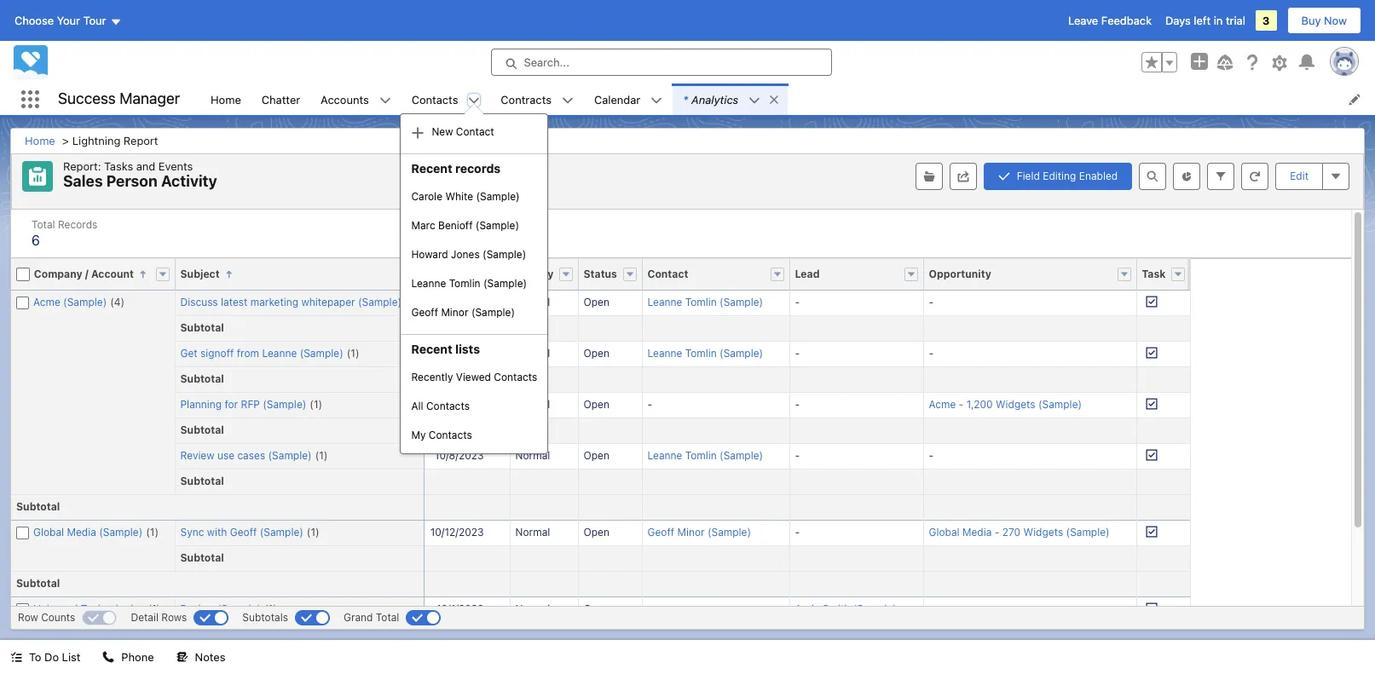 Task type: vqa. For each thing, say whether or not it's contained in the screenshot.
salesforce.com
no



Task type: locate. For each thing, give the bounding box(es) containing it.
(sample) for howard jones (sample)
[[483, 248, 526, 261]]

success manager
[[58, 90, 180, 108]]

minor
[[441, 306, 469, 319]]

contacts down all contacts
[[429, 429, 472, 442]]

text default image left the notes
[[176, 652, 188, 664]]

text default image left *
[[651, 94, 663, 106]]

text default image left phone
[[103, 652, 115, 664]]

text default image right accounts
[[379, 94, 391, 106]]

my contacts
[[411, 429, 472, 442]]

left
[[1194, 14, 1211, 27]]

1 list item from the left
[[400, 84, 549, 454]]

2 recent from the top
[[411, 342, 452, 356]]

marc benioff (sample)
[[411, 219, 519, 232]]

contacts inside 'contacts' link
[[412, 93, 458, 106]]

contacts right viewed
[[494, 371, 538, 384]]

text default image inside phone button
[[103, 652, 115, 664]]

recent for recent records
[[411, 161, 452, 175]]

1 vertical spatial recent
[[411, 342, 452, 356]]

calendar
[[594, 93, 641, 106]]

all contacts link
[[401, 392, 548, 421]]

text default image left new
[[411, 126, 425, 140]]

recent lists
[[411, 342, 480, 356]]

recent up carole
[[411, 161, 452, 175]]

text default image inside new contact link
[[411, 126, 425, 140]]

days left in trial
[[1166, 14, 1246, 27]]

in
[[1214, 14, 1223, 27]]

text default image
[[468, 94, 480, 106], [651, 94, 663, 106], [749, 94, 761, 106], [10, 652, 22, 664], [176, 652, 188, 664]]

howard
[[411, 248, 448, 261]]

text default image inside the notes button
[[176, 652, 188, 664]]

contacts
[[412, 93, 458, 106], [494, 371, 538, 384], [426, 400, 470, 413], [429, 429, 472, 442]]

(sample) right tomlin
[[483, 277, 527, 290]]

phone button
[[92, 640, 164, 674]]

tomlin
[[449, 277, 481, 290]]

records
[[455, 161, 501, 175]]

2 list item from the left
[[673, 84, 788, 115]]

contacts inside my contacts link
[[429, 429, 472, 442]]

list item
[[400, 84, 549, 454], [673, 84, 788, 115]]

accounts link
[[311, 84, 379, 115]]

marc benioff (sample) link
[[401, 211, 548, 240]]

my contacts link
[[401, 421, 548, 450]]

jones
[[451, 248, 480, 261]]

marc
[[411, 219, 435, 232]]

text default image up contact
[[468, 94, 480, 106]]

tour
[[83, 14, 106, 27]]

recently viewed contacts
[[411, 371, 538, 384]]

howard jones (sample)
[[411, 248, 526, 261]]

(sample) for carole white (sample)
[[476, 190, 520, 203]]

search...
[[524, 55, 570, 69]]

recent up recently
[[411, 342, 452, 356]]

choose
[[14, 14, 54, 27]]

(sample)
[[476, 190, 520, 203], [476, 219, 519, 232], [483, 248, 526, 261], [483, 277, 527, 290], [471, 306, 515, 319]]

0 vertical spatial recent
[[411, 161, 452, 175]]

your
[[57, 14, 80, 27]]

contact
[[456, 125, 494, 138]]

0 horizontal spatial list item
[[400, 84, 549, 454]]

calendar link
[[584, 84, 651, 115]]

1 recent from the top
[[411, 161, 452, 175]]

text default image right contracts
[[562, 94, 574, 106]]

list
[[62, 651, 80, 664]]

choose your tour
[[14, 14, 106, 27]]

trial
[[1226, 14, 1246, 27]]

(sample) inside 'link'
[[476, 219, 519, 232]]

all contacts
[[411, 400, 470, 413]]

text default image left to
[[10, 652, 22, 664]]

leave
[[1068, 14, 1098, 27]]

contacts up new
[[412, 93, 458, 106]]

1 horizontal spatial list item
[[673, 84, 788, 115]]

analytics
[[692, 93, 739, 106]]

(sample) down 'leanne tomlin (sample)' link at top left
[[471, 306, 515, 319]]

(sample) right 'jones'
[[483, 248, 526, 261]]

carole
[[411, 190, 443, 203]]

contacts link
[[401, 84, 468, 115]]

text default image
[[768, 94, 780, 106], [379, 94, 391, 106], [562, 94, 574, 106], [411, 126, 425, 140], [103, 652, 115, 664]]

recent for recent lists
[[411, 342, 452, 356]]

(sample) down records
[[476, 190, 520, 203]]

recent
[[411, 161, 452, 175], [411, 342, 452, 356]]

list
[[200, 84, 1375, 454]]

text default image right analytics
[[768, 94, 780, 106]]

text default image inside contracts list item
[[562, 94, 574, 106]]

group
[[1142, 52, 1178, 72]]

carole white (sample) link
[[401, 182, 548, 211]]

to do list
[[29, 651, 80, 664]]

buy now
[[1302, 14, 1347, 27]]

recently
[[411, 371, 453, 384]]

contacts up my contacts
[[426, 400, 470, 413]]

notes
[[195, 651, 225, 664]]

(sample) for marc benioff (sample)
[[476, 219, 519, 232]]

notes button
[[166, 640, 236, 674]]

text default image inside to do list button
[[10, 652, 22, 664]]

(sample) down carole white (sample) link
[[476, 219, 519, 232]]

benioff
[[438, 219, 473, 232]]

success
[[58, 90, 116, 108]]

feedback
[[1102, 14, 1152, 27]]

text default image inside accounts list item
[[379, 94, 391, 106]]



Task type: describe. For each thing, give the bounding box(es) containing it.
home link
[[200, 84, 251, 115]]

list item containing *
[[673, 84, 788, 115]]

lists
[[455, 342, 480, 356]]

geoff minor (sample)
[[411, 306, 515, 319]]

buy
[[1302, 14, 1321, 27]]

recent records
[[411, 161, 501, 175]]

phone
[[121, 651, 154, 664]]

new contact
[[432, 125, 494, 138]]

chatter link
[[251, 84, 311, 115]]

contracts list item
[[491, 84, 584, 115]]

my
[[411, 429, 426, 442]]

list containing recent records
[[200, 84, 1375, 454]]

leave feedback
[[1068, 14, 1152, 27]]

*
[[683, 93, 688, 106]]

all
[[411, 400, 423, 413]]

search... button
[[491, 49, 832, 76]]

days
[[1166, 14, 1191, 27]]

text default image inside calendar list item
[[651, 94, 663, 106]]

contacts inside all contacts link
[[426, 400, 470, 413]]

buy now button
[[1287, 7, 1362, 34]]

manager
[[120, 90, 180, 108]]

carole white (sample)
[[411, 190, 520, 203]]

howard jones (sample) link
[[401, 240, 548, 269]]

list item containing recent records
[[400, 84, 549, 454]]

leanne
[[411, 277, 446, 290]]

text default image right analytics
[[749, 94, 761, 106]]

accounts
[[321, 93, 369, 106]]

(sample) for leanne tomlin (sample)
[[483, 277, 527, 290]]

home
[[211, 93, 241, 106]]

calendar list item
[[584, 84, 673, 115]]

chatter
[[262, 93, 300, 106]]

to
[[29, 651, 41, 664]]

new contact link
[[401, 117, 548, 146]]

recently viewed contacts link
[[401, 363, 548, 392]]

3
[[1263, 14, 1270, 27]]

now
[[1324, 14, 1347, 27]]

contacts inside recently viewed contacts link
[[494, 371, 538, 384]]

contracts link
[[491, 84, 562, 115]]

(sample) for geoff minor (sample)
[[471, 306, 515, 319]]

to do list button
[[0, 640, 91, 674]]

choose your tour button
[[14, 7, 122, 34]]

new
[[432, 125, 453, 138]]

contracts
[[501, 93, 552, 106]]

leave feedback link
[[1068, 14, 1152, 27]]

leanne tomlin (sample)
[[411, 277, 527, 290]]

geoff
[[411, 306, 438, 319]]

* analytics
[[683, 93, 739, 106]]

white
[[445, 190, 473, 203]]

geoff minor (sample) link
[[401, 298, 548, 327]]

leanne tomlin (sample) link
[[401, 269, 548, 298]]

accounts list item
[[311, 84, 401, 115]]

viewed
[[456, 371, 491, 384]]

do
[[44, 651, 59, 664]]



